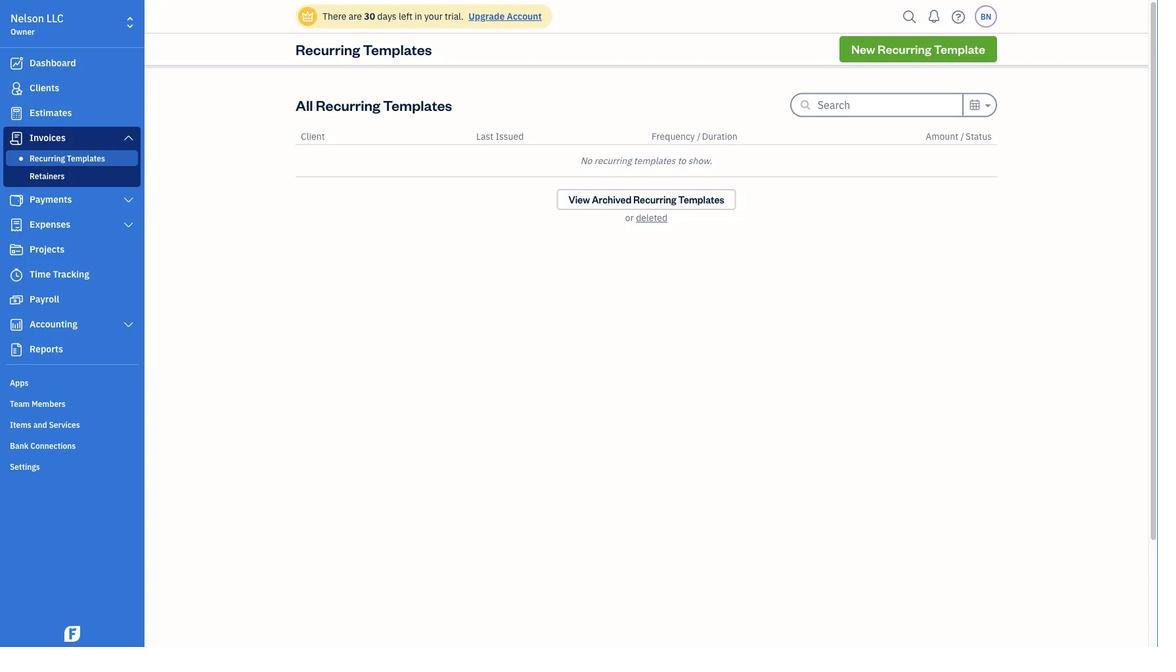Task type: locate. For each thing, give the bounding box(es) containing it.
invoice image
[[9, 132, 24, 145]]

money image
[[9, 294, 24, 307]]

1 vertical spatial recurring templates
[[30, 153, 105, 164]]

nelson llc owner
[[11, 11, 64, 37]]

there are 30 days left in your trial. upgrade account
[[323, 10, 542, 22]]

recurring
[[594, 155, 632, 167]]

chevron large down image up 'recurring templates' link
[[123, 133, 135, 143]]

in
[[415, 10, 422, 22]]

last issued link
[[476, 130, 524, 143]]

account
[[507, 10, 542, 22]]

all
[[296, 96, 313, 114]]

frequency link
[[652, 130, 697, 143]]

payments link
[[3, 189, 141, 212]]

0 horizontal spatial /
[[697, 130, 701, 143]]

recurring
[[296, 40, 360, 58], [878, 41, 931, 57], [316, 96, 380, 114], [30, 153, 65, 164], [633, 193, 676, 206]]

estimate image
[[9, 107, 24, 120]]

status
[[965, 130, 992, 143]]

templates
[[634, 155, 676, 167]]

templates
[[363, 40, 432, 58], [383, 96, 452, 114], [67, 153, 105, 164], [678, 193, 724, 206]]

template
[[934, 41, 985, 57]]

view archived recurring templates or deleted
[[568, 193, 724, 224]]

/ left duration link in the right top of the page
[[697, 130, 701, 143]]

status link
[[965, 130, 992, 143]]

new recurring template
[[851, 41, 985, 57]]

4 chevron large down image from the top
[[123, 320, 135, 330]]

1 / from the left
[[697, 130, 701, 143]]

templates inside main element
[[67, 153, 105, 164]]

/
[[697, 130, 701, 143], [961, 130, 964, 143]]

amount link
[[926, 130, 961, 143]]

1 horizontal spatial /
[[961, 130, 964, 143]]

2 chevron large down image from the top
[[123, 195, 135, 206]]

duration link
[[702, 130, 738, 143]]

chevron large down image
[[123, 133, 135, 143], [123, 195, 135, 206], [123, 220, 135, 231], [123, 320, 135, 330]]

Search text field
[[818, 94, 962, 115]]

trial.
[[445, 10, 464, 22]]

items and services
[[10, 420, 80, 430]]

upgrade account link
[[466, 10, 542, 22]]

calendar image
[[969, 97, 981, 113]]

caretdown image
[[983, 98, 991, 113]]

expenses
[[30, 218, 70, 231]]

all recurring templates
[[296, 96, 452, 114]]

0 horizontal spatial recurring templates
[[30, 153, 105, 164]]

to
[[678, 155, 686, 167]]

chevron large down image up reports link
[[123, 320, 135, 330]]

chevron large down image inside the invoices link
[[123, 133, 135, 143]]

crown image
[[301, 10, 315, 23]]

chevron large down image for payments
[[123, 195, 135, 206]]

new recurring template link
[[839, 36, 997, 62]]

chevron large down image for expenses
[[123, 220, 135, 231]]

recurring templates up "retainers" link
[[30, 153, 105, 164]]

chart image
[[9, 319, 24, 332]]

payment image
[[9, 194, 24, 207]]

recurring up retainers
[[30, 153, 65, 164]]

time tracking
[[30, 268, 89, 280]]

client image
[[9, 82, 24, 95]]

1 horizontal spatial recurring templates
[[296, 40, 432, 58]]

archived
[[592, 193, 632, 206]]

1 chevron large down image from the top
[[123, 133, 135, 143]]

upgrade
[[468, 10, 505, 22]]

retainers link
[[6, 168, 138, 184]]

bank
[[10, 441, 29, 451]]

2 / from the left
[[961, 130, 964, 143]]

bank connections
[[10, 441, 76, 451]]

estimates link
[[3, 102, 141, 125]]

recurring templates inside main element
[[30, 153, 105, 164]]

chevron large down image down "retainers" link
[[123, 195, 135, 206]]

30
[[364, 10, 375, 22]]

deleted link
[[636, 212, 667, 224]]

recurring up deleted link
[[633, 193, 676, 206]]

time tracking link
[[3, 263, 141, 287]]

dashboard
[[30, 57, 76, 69]]

recurring templates
[[296, 40, 432, 58], [30, 153, 105, 164]]

freshbooks image
[[62, 627, 83, 642]]

chevron large down image up projects link
[[123, 220, 135, 231]]

time
[[30, 268, 51, 280]]

3 chevron large down image from the top
[[123, 220, 135, 231]]

recurring templates down "30"
[[296, 40, 432, 58]]

recurring right all
[[316, 96, 380, 114]]

last
[[476, 130, 493, 143]]

days
[[377, 10, 397, 22]]

dashboard link
[[3, 52, 141, 76]]

/ left the status link
[[961, 130, 964, 143]]

payroll
[[30, 293, 59, 305]]

bn button
[[975, 5, 997, 28]]

frequency / duration
[[652, 130, 738, 143]]



Task type: vqa. For each thing, say whether or not it's contained in the screenshot.
May
no



Task type: describe. For each thing, give the bounding box(es) containing it.
payroll link
[[3, 288, 141, 312]]

dashboard image
[[9, 57, 24, 70]]

reports
[[30, 343, 63, 355]]

accounting
[[30, 318, 77, 330]]

/ for status
[[961, 130, 964, 143]]

client
[[301, 130, 325, 143]]

go to help image
[[948, 7, 969, 27]]

expense image
[[9, 219, 24, 232]]

llc
[[47, 11, 64, 25]]

there
[[323, 10, 346, 22]]

amount / status
[[926, 130, 992, 143]]

members
[[32, 399, 66, 409]]

expenses link
[[3, 213, 141, 237]]

nelson
[[11, 11, 44, 25]]

main element
[[0, 0, 177, 648]]

frequency
[[652, 130, 695, 143]]

duration
[[702, 130, 738, 143]]

notifications image
[[924, 3, 945, 30]]

bank connections link
[[3, 436, 141, 455]]

project image
[[9, 244, 24, 257]]

payments
[[30, 193, 72, 206]]

owner
[[11, 26, 35, 37]]

view
[[568, 193, 590, 206]]

and
[[33, 420, 47, 430]]

are
[[349, 10, 362, 22]]

view archived recurring templates link
[[557, 189, 736, 210]]

clients link
[[3, 77, 141, 101]]

templates inside view archived recurring templates or deleted
[[678, 193, 724, 206]]

team
[[10, 399, 30, 409]]

team members
[[10, 399, 66, 409]]

issued
[[496, 130, 524, 143]]

new
[[851, 41, 875, 57]]

/ for duration
[[697, 130, 701, 143]]

team members link
[[3, 393, 141, 413]]

left
[[399, 10, 412, 22]]

projects
[[30, 243, 65, 256]]

show.
[[688, 155, 712, 167]]

retainers
[[30, 171, 65, 181]]

invoices
[[30, 132, 66, 144]]

tracking
[[53, 268, 89, 280]]

recurring inside view archived recurring templates or deleted
[[633, 193, 676, 206]]

bn
[[981, 11, 991, 22]]

no recurring templates to show.
[[580, 155, 712, 167]]

0 vertical spatial recurring templates
[[296, 40, 432, 58]]

search image
[[899, 7, 920, 27]]

accounting link
[[3, 313, 141, 337]]

recurring down 'search' image
[[878, 41, 931, 57]]

reports link
[[3, 338, 141, 362]]

or
[[625, 212, 634, 224]]

your
[[424, 10, 443, 22]]

report image
[[9, 344, 24, 357]]

projects link
[[3, 238, 141, 262]]

deleted
[[636, 212, 667, 224]]

recurring down there
[[296, 40, 360, 58]]

chevron large down image for invoices
[[123, 133, 135, 143]]

client link
[[301, 130, 325, 143]]

chevron large down image for accounting
[[123, 320, 135, 330]]

settings link
[[3, 457, 141, 476]]

items and services link
[[3, 414, 141, 434]]

clients
[[30, 82, 59, 94]]

recurring templates link
[[6, 150, 138, 166]]

apps
[[10, 378, 29, 388]]

items
[[10, 420, 31, 430]]

services
[[49, 420, 80, 430]]

invoices link
[[3, 127, 141, 150]]

last issued
[[476, 130, 524, 143]]

recurring inside main element
[[30, 153, 65, 164]]

settings
[[10, 462, 40, 472]]

connections
[[30, 441, 76, 451]]

amount
[[926, 130, 958, 143]]

timer image
[[9, 269, 24, 282]]

estimates
[[30, 107, 72, 119]]

apps link
[[3, 372, 141, 392]]

no
[[580, 155, 592, 167]]



